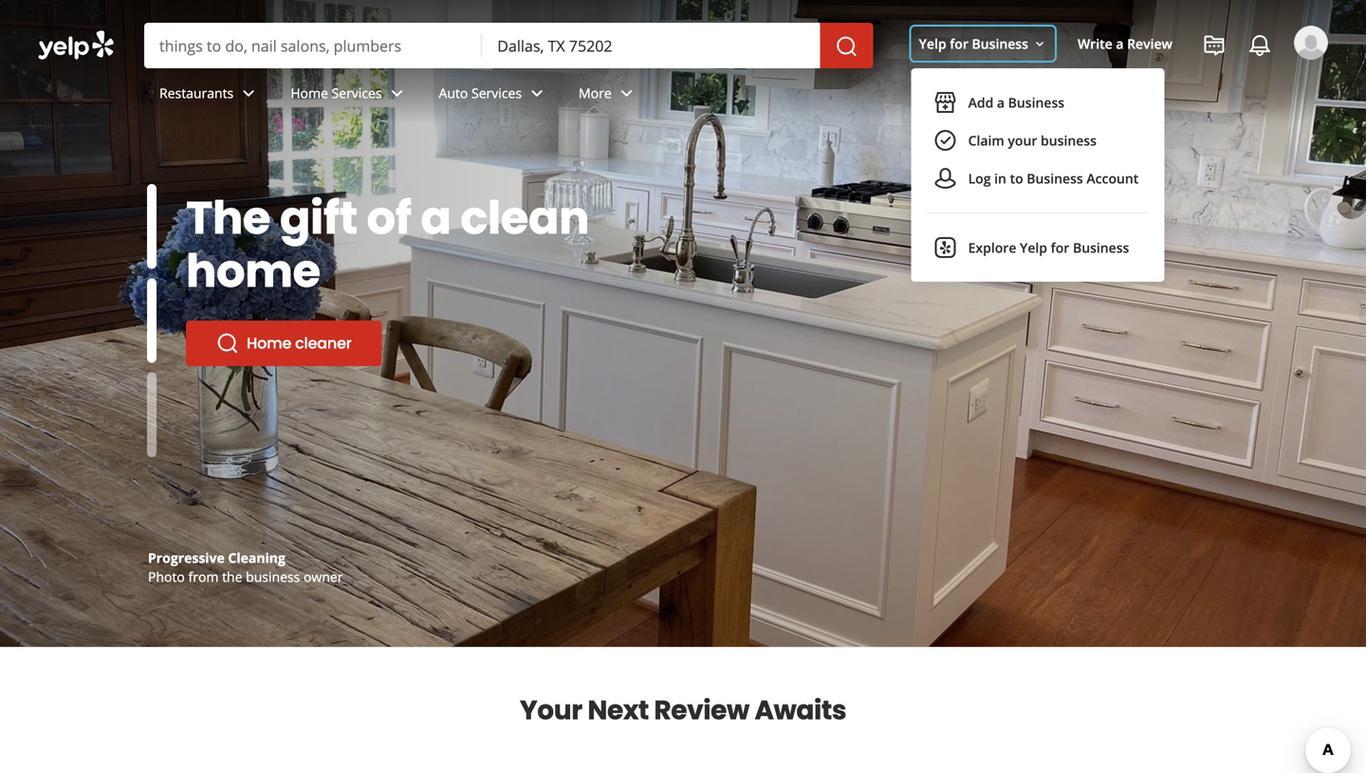 Task type: locate. For each thing, give the bounding box(es) containing it.
your next review awaits
[[520, 692, 847, 729]]

for
[[950, 35, 969, 53], [1051, 239, 1070, 257]]

select slide image
[[147, 184, 157, 269], [147, 278, 157, 363]]

business up claim your business button
[[1009, 94, 1065, 112]]

review for a
[[1128, 35, 1173, 53]]

review right write
[[1128, 35, 1173, 53]]

progressive cleaning photo from the business owner
[[148, 549, 343, 586]]

2 24 chevron down v2 image from the left
[[386, 82, 409, 105]]

0 vertical spatial select slide image
[[147, 184, 157, 269]]

0 vertical spatial home
[[291, 84, 328, 102]]

business right to
[[1027, 169, 1084, 187]]

the
[[186, 186, 271, 250]]

home
[[186, 239, 321, 303]]

home right 24 search v2 image
[[247, 333, 292, 354]]

home
[[291, 84, 328, 102], [247, 333, 292, 354]]

none field up the home services
[[159, 35, 467, 56]]

24 chevron down v2 image
[[237, 82, 260, 105], [386, 82, 409, 105], [526, 82, 549, 105], [616, 82, 638, 105]]

write
[[1078, 35, 1113, 53]]

review
[[1128, 35, 1173, 53], [654, 692, 750, 729]]

1 select slide image from the top
[[147, 184, 157, 269]]

1 24 chevron down v2 image from the left
[[237, 82, 260, 105]]

1 horizontal spatial a
[[997, 94, 1005, 112]]

24 chevron down v2 image for more
[[616, 82, 638, 105]]

explore yelp for business
[[969, 239, 1130, 257]]

services for auto services
[[472, 84, 522, 102]]

1 vertical spatial business
[[246, 568, 300, 586]]

3 24 chevron down v2 image from the left
[[526, 82, 549, 105]]

home inside business categories element
[[291, 84, 328, 102]]

0 horizontal spatial a
[[421, 186, 451, 250]]

yelp right explore
[[1020, 239, 1048, 257]]

none field up more link
[[498, 35, 805, 56]]

24 claim v2 image
[[934, 129, 957, 152]]

for up 24 add biz v2 image
[[950, 35, 969, 53]]

None search field
[[144, 23, 878, 68]]

1 vertical spatial a
[[997, 94, 1005, 112]]

search image
[[836, 35, 859, 58]]

0 horizontal spatial for
[[950, 35, 969, 53]]

24 chevron down v2 image right more
[[616, 82, 638, 105]]

your
[[520, 692, 583, 729]]

claim your business button
[[927, 122, 1150, 159]]

1 vertical spatial yelp
[[1020, 239, 1048, 257]]

for right explore
[[1051, 239, 1070, 257]]

24 chevron down v2 image inside home services link
[[386, 82, 409, 105]]

16 chevron down v2 image
[[1033, 37, 1048, 52]]

a inside "button"
[[997, 94, 1005, 112]]

none search field inside search field
[[144, 23, 878, 68]]

24 chevron down v2 image inside restaurants link
[[237, 82, 260, 105]]

1 horizontal spatial review
[[1128, 35, 1173, 53]]

a right of
[[421, 186, 451, 250]]

24 chevron down v2 image for home services
[[386, 82, 409, 105]]

0 vertical spatial review
[[1128, 35, 1173, 53]]

a inside the gift of a clean home
[[421, 186, 451, 250]]

user actions element
[[904, 24, 1355, 282]]

select slide image left the
[[147, 184, 157, 269]]

progressive
[[148, 549, 225, 567]]

1 horizontal spatial none field
[[498, 35, 805, 56]]

services
[[332, 84, 382, 102], [472, 84, 522, 102]]

business categories element
[[144, 68, 1329, 123]]

services for home services
[[332, 84, 382, 102]]

review inside user actions "element"
[[1128, 35, 1173, 53]]

1 horizontal spatial business
[[1041, 131, 1097, 150]]

24 add biz v2 image
[[934, 91, 957, 114]]

business
[[972, 35, 1029, 53], [1009, 94, 1065, 112], [1027, 169, 1084, 187], [1073, 239, 1130, 257]]

24 chevron down v2 image right restaurants
[[237, 82, 260, 105]]

business down cleaning
[[246, 568, 300, 586]]

24 chevron down v2 image for auto services
[[526, 82, 549, 105]]

0 horizontal spatial yelp
[[919, 35, 947, 53]]

add a business
[[969, 94, 1065, 112]]

home for home services
[[291, 84, 328, 102]]

projects image
[[1203, 34, 1226, 57]]

1 none field from the left
[[159, 35, 467, 56]]

0 horizontal spatial none field
[[159, 35, 467, 56]]

0 horizontal spatial services
[[332, 84, 382, 102]]

home cleaner
[[247, 333, 352, 354]]

add a business button
[[927, 84, 1150, 122]]

1 services from the left
[[332, 84, 382, 102]]

24 chevron down v2 image right auto services
[[526, 82, 549, 105]]

yelp
[[919, 35, 947, 53], [1020, 239, 1048, 257]]

home down find 'text box'
[[291, 84, 328, 102]]

business up log in to business account at top
[[1041, 131, 1097, 150]]

photo
[[148, 568, 185, 586]]

2 none field from the left
[[498, 35, 805, 56]]

2 horizontal spatial a
[[1116, 35, 1124, 53]]

business
[[1041, 131, 1097, 150], [246, 568, 300, 586]]

4 24 chevron down v2 image from the left
[[616, 82, 638, 105]]

restaurants
[[159, 84, 234, 102]]

a
[[1116, 35, 1124, 53], [997, 94, 1005, 112], [421, 186, 451, 250]]

none field find
[[159, 35, 467, 56]]

claim your business
[[969, 131, 1097, 150]]

progressive cleaning link
[[148, 549, 286, 567]]

1 vertical spatial home
[[247, 333, 292, 354]]

None search field
[[0, 0, 1367, 282]]

log in to business account button
[[927, 159, 1150, 197]]

auto
[[439, 84, 468, 102]]

restaurants link
[[144, 68, 275, 123]]

2 vertical spatial a
[[421, 186, 451, 250]]

more
[[579, 84, 612, 102]]

the gift of a clean home
[[186, 186, 589, 303]]

of
[[367, 186, 412, 250]]

0 horizontal spatial business
[[246, 568, 300, 586]]

select slide image left 24 search v2 image
[[147, 278, 157, 363]]

a right write
[[1116, 35, 1124, 53]]

in
[[995, 169, 1007, 187]]

0 vertical spatial a
[[1116, 35, 1124, 53]]

0 vertical spatial yelp
[[919, 35, 947, 53]]

a right add
[[997, 94, 1005, 112]]

1 vertical spatial for
[[1051, 239, 1070, 257]]

services down find 'text box'
[[332, 84, 382, 102]]

explore banner section banner
[[0, 0, 1367, 647]]

services right auto
[[472, 84, 522, 102]]

2 services from the left
[[472, 84, 522, 102]]

1 vertical spatial select slide image
[[147, 278, 157, 363]]

1 vertical spatial review
[[654, 692, 750, 729]]

your
[[1008, 131, 1038, 150]]

yelp up 24 add biz v2 image
[[919, 35, 947, 53]]

the
[[222, 568, 242, 586]]

0 horizontal spatial review
[[654, 692, 750, 729]]

24 chevron down v2 image inside more link
[[616, 82, 638, 105]]

1 horizontal spatial services
[[472, 84, 522, 102]]

24 chevron down v2 image for restaurants
[[237, 82, 260, 105]]

home for home cleaner
[[247, 333, 292, 354]]

24 chevron down v2 image inside "auto services" link
[[526, 82, 549, 105]]

24 chevron down v2 image left auto
[[386, 82, 409, 105]]

review right next
[[654, 692, 750, 729]]

None field
[[159, 35, 467, 56], [498, 35, 805, 56]]

john s. image
[[1295, 26, 1329, 60]]

0 vertical spatial business
[[1041, 131, 1097, 150]]

to
[[1010, 169, 1024, 187]]

yelp for business
[[919, 35, 1029, 53]]



Task type: vqa. For each thing, say whether or not it's contained in the screenshot.
Court
no



Task type: describe. For each thing, give the bounding box(es) containing it.
notifications image
[[1249, 34, 1272, 57]]

explore
[[969, 239, 1017, 257]]

home services
[[291, 84, 382, 102]]

owner
[[304, 568, 343, 586]]

24 friends v2 image
[[934, 167, 957, 190]]

next
[[588, 692, 649, 729]]

auto services link
[[424, 68, 564, 123]]

clean
[[461, 186, 589, 250]]

home services link
[[275, 68, 424, 123]]

home cleaner link
[[186, 321, 382, 366]]

more link
[[564, 68, 654, 123]]

business down "account"
[[1073, 239, 1130, 257]]

1 horizontal spatial for
[[1051, 239, 1070, 257]]

explore yelp for business button
[[927, 229, 1150, 267]]

gift
[[280, 186, 358, 250]]

business inside progressive cleaning photo from the business owner
[[246, 568, 300, 586]]

claim
[[969, 131, 1005, 150]]

none search field containing yelp for business
[[0, 0, 1367, 282]]

business inside button
[[1041, 131, 1097, 150]]

a for write
[[1116, 35, 1124, 53]]

add
[[969, 94, 994, 112]]

yelp for business button
[[912, 27, 1055, 61]]

write a review
[[1078, 35, 1173, 53]]

log
[[969, 169, 991, 187]]

account
[[1087, 169, 1139, 187]]

business left 16 chevron down v2 image
[[972, 35, 1029, 53]]

none field near
[[498, 35, 805, 56]]

review for next
[[654, 692, 750, 729]]

log in to business account
[[969, 169, 1139, 187]]

Find text field
[[159, 35, 467, 56]]

a for add
[[997, 94, 1005, 112]]

write a review link
[[1071, 27, 1181, 61]]

1 horizontal spatial yelp
[[1020, 239, 1048, 257]]

cleaning
[[228, 549, 286, 567]]

awaits
[[755, 692, 847, 729]]

business inside "button"
[[1009, 94, 1065, 112]]

from
[[188, 568, 219, 586]]

cleaner
[[295, 333, 352, 354]]

24 search v2 image
[[216, 332, 239, 355]]

2 select slide image from the top
[[147, 278, 157, 363]]

0 vertical spatial for
[[950, 35, 969, 53]]

Near text field
[[498, 35, 805, 56]]

24 yelp for biz v2 image
[[934, 236, 957, 259]]

auto services
[[439, 84, 522, 102]]



